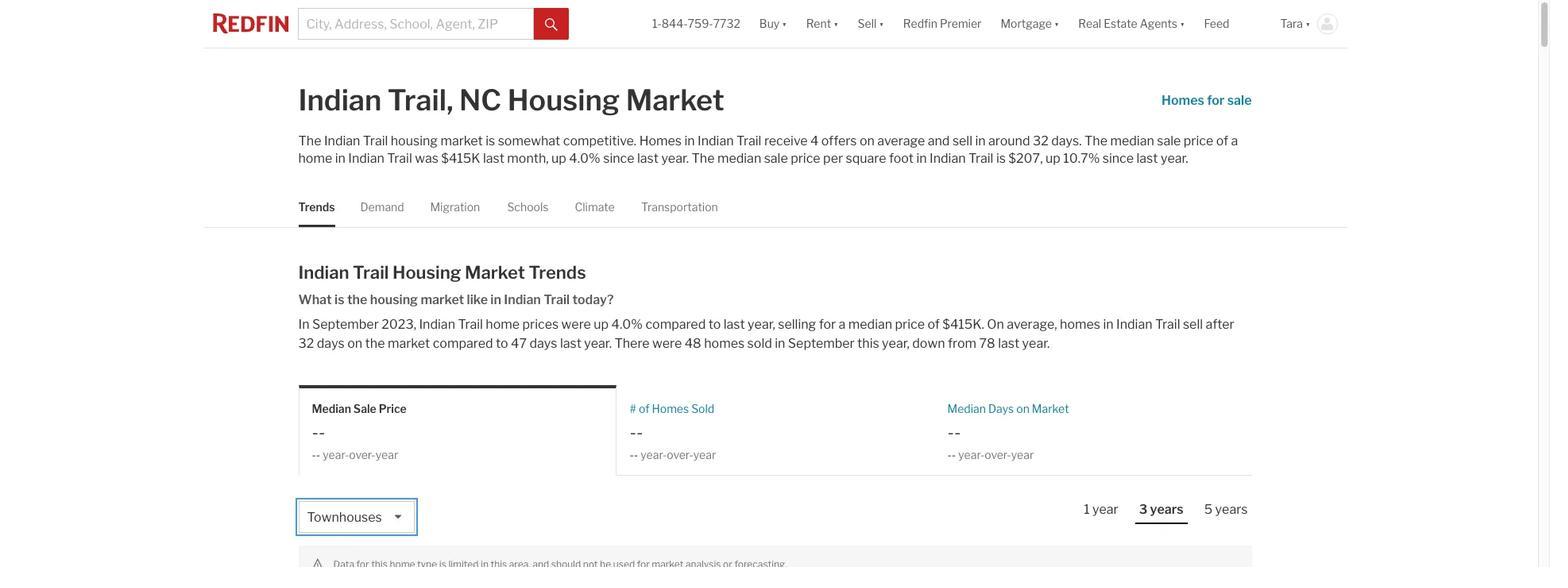 Task type: locate. For each thing, give the bounding box(es) containing it.
migration
[[430, 200, 480, 214]]

0 vertical spatial a
[[1231, 133, 1238, 149]]

1 median from the left
[[312, 402, 351, 416]]

sell ▾ button
[[848, 0, 894, 48]]

2 horizontal spatial year-
[[958, 448, 985, 461]]

is left somewhat
[[486, 133, 495, 149]]

years inside '5 years' button
[[1215, 502, 1248, 517]]

up right month, at left
[[552, 151, 566, 166]]

$415k.
[[943, 317, 984, 332]]

▾ right the sell
[[879, 17, 884, 30]]

median for market
[[948, 402, 986, 416]]

▾ for rent ▾
[[834, 17, 839, 30]]

buy ▾ button
[[759, 0, 787, 48]]

1 vertical spatial on
[[347, 336, 362, 351]]

years for 3 years
[[1150, 502, 1184, 517]]

sell
[[953, 133, 973, 149], [1183, 317, 1203, 332]]

1 horizontal spatial the
[[692, 151, 715, 166]]

1 vertical spatial housing
[[370, 293, 418, 308]]

a down homes for sale link
[[1231, 133, 1238, 149]]

over- for median days on market -- -- year-over-year
[[985, 448, 1011, 461]]

last up transportation
[[637, 151, 659, 166]]

▾ inside buy ▾ dropdown button
[[782, 17, 787, 30]]

0 vertical spatial home
[[298, 151, 332, 166]]

1 horizontal spatial sale
[[1157, 133, 1181, 149]]

1-844-759-7732 link
[[652, 17, 740, 30]]

0 vertical spatial market
[[441, 133, 483, 149]]

up down days.
[[1046, 151, 1061, 166]]

of
[[1216, 133, 1228, 149], [928, 317, 940, 332], [639, 402, 650, 416]]

year down days
[[1011, 448, 1034, 461]]

housing inside the indian trail housing market is somewhat competitive. homes in indian trail receive 4 offers on average and sell in around 32 days. the median sale price of a home in indian trail was $415k last month, up 4.0% since last year. the median sale price per square foot in indian trail is $207, up 10.7% since last year.
[[391, 133, 438, 149]]

3 year- from the left
[[958, 448, 985, 461]]

-
[[312, 422, 319, 442], [319, 422, 325, 442], [630, 422, 636, 442], [636, 422, 643, 442], [948, 422, 954, 442], [954, 422, 961, 442], [312, 448, 316, 461], [316, 448, 320, 461], [630, 448, 634, 461], [634, 448, 638, 461], [948, 448, 952, 461], [952, 448, 956, 461]]

4.0% inside in september 2023, indian trail home prices were up 4.0% compared to last year, selling for a median price of $415k. on average, homes in indian trail sell after 32 days on the market compared to 47 days last year. there were 48 homes sold in september this year, down from 78 last year.
[[611, 317, 643, 332]]

housing
[[391, 133, 438, 149], [370, 293, 418, 308]]

▾ inside mortgage ▾ dropdown button
[[1054, 17, 1059, 30]]

5 ▾ from the left
[[1180, 17, 1185, 30]]

4.0%
[[569, 151, 601, 166], [611, 317, 643, 332]]

▾ for tara ▾
[[1306, 17, 1311, 30]]

2 years from the left
[[1215, 502, 1248, 517]]

median up this
[[848, 317, 892, 332]]

market down indian trail housing market trends
[[421, 293, 464, 308]]

0 vertical spatial 32
[[1033, 133, 1049, 149]]

0 horizontal spatial sell
[[953, 133, 973, 149]]

median days on market -- -- year-over-year
[[948, 402, 1069, 461]]

rent ▾ button
[[797, 0, 848, 48]]

the down the 2023,
[[365, 336, 385, 351]]

market right days
[[1032, 402, 1069, 416]]

6 ▾ from the left
[[1306, 17, 1311, 30]]

year- inside # of homes sold -- -- year-over-year
[[641, 448, 667, 461]]

1 horizontal spatial on
[[860, 133, 875, 149]]

year down sold
[[693, 448, 716, 461]]

over-
[[349, 448, 376, 461], [667, 448, 693, 461], [985, 448, 1011, 461]]

2 vertical spatial of
[[639, 402, 650, 416]]

0 horizontal spatial housing
[[393, 262, 461, 283]]

the up 10.7%
[[1085, 133, 1108, 149]]

median left days
[[948, 402, 986, 416]]

1 vertical spatial were
[[652, 336, 682, 351]]

0 horizontal spatial a
[[839, 317, 846, 332]]

year. left there
[[584, 336, 612, 351]]

0 horizontal spatial year,
[[748, 317, 775, 332]]

was
[[415, 151, 438, 166]]

0 vertical spatial housing
[[391, 133, 438, 149]]

housing up the 2023,
[[370, 293, 418, 308]]

is
[[486, 133, 495, 149], [996, 151, 1006, 166], [335, 293, 344, 308]]

0 vertical spatial median
[[1110, 133, 1154, 149]]

market for is
[[441, 133, 483, 149]]

32 up $207,
[[1033, 133, 1049, 149]]

median right days.
[[1110, 133, 1154, 149]]

▾ right buy
[[782, 17, 787, 30]]

home up "trends" link
[[298, 151, 332, 166]]

year. up transportation
[[661, 151, 689, 166]]

for right selling in the bottom right of the page
[[819, 317, 836, 332]]

2 vertical spatial homes
[[652, 402, 689, 416]]

what
[[298, 293, 332, 308]]

year- inside median sale price -- -- year-over-year
[[323, 448, 349, 461]]

1 horizontal spatial year,
[[882, 336, 910, 351]]

1 year
[[1084, 502, 1119, 517]]

1 horizontal spatial 32
[[1033, 133, 1049, 149]]

0 horizontal spatial median
[[717, 151, 761, 166]]

1 horizontal spatial median
[[848, 317, 892, 332]]

years right 3
[[1150, 502, 1184, 517]]

median
[[312, 402, 351, 416], [948, 402, 986, 416]]

on right days
[[1016, 402, 1030, 416]]

2 horizontal spatial is
[[996, 151, 1006, 166]]

median inside median sale price -- -- year-over-year
[[312, 402, 351, 416]]

0 horizontal spatial trends
[[298, 200, 335, 214]]

market inside in september 2023, indian trail home prices were up 4.0% compared to last year, selling for a median price of $415k. on average, homes in indian trail sell after 32 days on the market compared to 47 days last year. there were 48 homes sold in september this year, down from 78 last year.
[[388, 336, 430, 351]]

4.0% up there
[[611, 317, 643, 332]]

1 vertical spatial year,
[[882, 336, 910, 351]]

32 down in
[[298, 336, 314, 351]]

1 horizontal spatial up
[[594, 317, 609, 332]]

price inside in september 2023, indian trail home prices were up 4.0% compared to last year, selling for a median price of $415k. on average, homes in indian trail sell after 32 days on the market compared to 47 days last year. there were 48 homes sold in september this year, down from 78 last year.
[[895, 317, 925, 332]]

market
[[441, 133, 483, 149], [421, 293, 464, 308], [388, 336, 430, 351]]

0 vertical spatial were
[[561, 317, 591, 332]]

2 horizontal spatial of
[[1216, 133, 1228, 149]]

on
[[860, 133, 875, 149], [347, 336, 362, 351], [1016, 402, 1030, 416]]

2 horizontal spatial median
[[1110, 133, 1154, 149]]

of right #
[[639, 402, 650, 416]]

over- down days
[[985, 448, 1011, 461]]

year down price at the left bottom
[[376, 448, 398, 461]]

to
[[709, 317, 721, 332], [496, 336, 508, 351]]

over- down sold
[[667, 448, 693, 461]]

somewhat
[[498, 133, 560, 149]]

up inside in september 2023, indian trail home prices were up 4.0% compared to last year, selling for a median price of $415k. on average, homes in indian trail sell after 32 days on the market compared to 47 days last year. there were 48 homes sold in september this year, down from 78 last year.
[[594, 317, 609, 332]]

were
[[561, 317, 591, 332], [652, 336, 682, 351]]

home inside the indian trail housing market is somewhat competitive. homes in indian trail receive 4 offers on average and sell in around 32 days. the median sale price of a home in indian trail was $415k last month, up 4.0% since last year. the median sale price per square foot in indian trail is $207, up 10.7% since last year.
[[298, 151, 332, 166]]

year, right this
[[882, 336, 910, 351]]

0 vertical spatial 4.0%
[[569, 151, 601, 166]]

2 days from the left
[[530, 336, 557, 351]]

on up sale
[[347, 336, 362, 351]]

1 horizontal spatial to
[[709, 317, 721, 332]]

1 days from the left
[[317, 336, 345, 351]]

september
[[312, 317, 379, 332], [788, 336, 855, 351]]

trail
[[363, 133, 388, 149], [737, 133, 762, 149], [387, 151, 412, 166], [969, 151, 994, 166], [353, 262, 389, 283], [544, 293, 570, 308], [458, 317, 483, 332], [1155, 317, 1180, 332]]

2 horizontal spatial market
[[1032, 402, 1069, 416]]

5
[[1204, 502, 1213, 517]]

trends left demand
[[298, 200, 335, 214]]

sell left after
[[1183, 317, 1203, 332]]

year, up the 'sold'
[[748, 317, 775, 332]]

32 inside the indian trail housing market is somewhat competitive. homes in indian trail receive 4 offers on average and sell in around 32 days. the median sale price of a home in indian trail was $415k last month, up 4.0% since last year. the median sale price per square foot in indian trail is $207, up 10.7% since last year.
[[1033, 133, 1049, 149]]

days down what
[[317, 336, 345, 351]]

1 year- from the left
[[323, 448, 349, 461]]

days down prices
[[530, 336, 557, 351]]

market up the $415k
[[441, 133, 483, 149]]

indian trail, nc housing market
[[298, 83, 724, 118]]

market down 844-
[[626, 83, 724, 118]]

2 horizontal spatial over-
[[985, 448, 1011, 461]]

up
[[552, 151, 566, 166], [1046, 151, 1061, 166], [594, 317, 609, 332]]

days
[[988, 402, 1014, 416]]

1 vertical spatial the
[[365, 336, 385, 351]]

market up like
[[465, 262, 525, 283]]

5 years button
[[1200, 501, 1252, 523]]

1 vertical spatial home
[[486, 317, 520, 332]]

market
[[626, 83, 724, 118], [465, 262, 525, 283], [1032, 402, 1069, 416]]

1 ▾ from the left
[[782, 17, 787, 30]]

sale down feed button
[[1227, 93, 1252, 108]]

homes
[[1060, 317, 1101, 332], [704, 336, 745, 351]]

last
[[483, 151, 504, 166], [637, 151, 659, 166], [1137, 151, 1158, 166], [724, 317, 745, 332], [560, 336, 582, 351], [998, 336, 1020, 351]]

0 vertical spatial to
[[709, 317, 721, 332]]

1 vertical spatial sell
[[1183, 317, 1203, 332]]

0 vertical spatial homes
[[1162, 93, 1204, 108]]

of down homes for sale link
[[1216, 133, 1228, 149]]

0 vertical spatial for
[[1207, 93, 1225, 108]]

trends up today?
[[529, 262, 586, 283]]

1 horizontal spatial a
[[1231, 133, 1238, 149]]

tara
[[1280, 17, 1303, 30]]

32 inside in september 2023, indian trail home prices were up 4.0% compared to last year, selling for a median price of $415k. on average, homes in indian trail sell after 32 days on the market compared to 47 days last year. there were 48 homes sold in september this year, down from 78 last year.
[[298, 336, 314, 351]]

2 vertical spatial sale
[[764, 151, 788, 166]]

homes
[[1162, 93, 1204, 108], [639, 133, 682, 149], [652, 402, 689, 416]]

0 horizontal spatial over-
[[349, 448, 376, 461]]

market inside the indian trail housing market is somewhat competitive. homes in indian trail receive 4 offers on average and sell in around 32 days. the median sale price of a home in indian trail was $415k last month, up 4.0% since last year. the median sale price per square foot in indian trail is $207, up 10.7% since last year.
[[441, 133, 483, 149]]

2 since from the left
[[1103, 151, 1134, 166]]

3 years button
[[1135, 501, 1188, 524]]

2 vertical spatial is
[[335, 293, 344, 308]]

0 horizontal spatial median
[[312, 402, 351, 416]]

0 horizontal spatial september
[[312, 317, 379, 332]]

1 horizontal spatial is
[[486, 133, 495, 149]]

4 ▾ from the left
[[1054, 17, 1059, 30]]

3 over- from the left
[[985, 448, 1011, 461]]

year,
[[748, 317, 775, 332], [882, 336, 910, 351]]

0 horizontal spatial were
[[561, 317, 591, 332]]

1 since from the left
[[603, 151, 634, 166]]

▾ inside rent ▾ dropdown button
[[834, 17, 839, 30]]

housing for the
[[370, 293, 418, 308]]

1 vertical spatial september
[[788, 336, 855, 351]]

price up down
[[895, 317, 925, 332]]

what is the housing market like in indian trail today?
[[298, 293, 614, 308]]

trail up prices
[[544, 293, 570, 308]]

year inside # of homes sold -- -- year-over-year
[[693, 448, 716, 461]]

0 horizontal spatial years
[[1150, 502, 1184, 517]]

1-
[[652, 17, 662, 30]]

the up transportation
[[692, 151, 715, 166]]

submit search image
[[545, 18, 558, 31]]

real estate agents ▾ link
[[1078, 0, 1185, 48]]

sale down receive
[[764, 151, 788, 166]]

redfin premier button
[[894, 0, 991, 48]]

trends
[[298, 200, 335, 214], [529, 262, 586, 283]]

price down "4"
[[791, 151, 821, 166]]

the
[[347, 293, 367, 308], [365, 336, 385, 351]]

2 year- from the left
[[641, 448, 667, 461]]

sold
[[747, 336, 772, 351]]

1 vertical spatial homes
[[639, 133, 682, 149]]

▾ for sell ▾
[[879, 17, 884, 30]]

1 vertical spatial of
[[928, 317, 940, 332]]

78
[[979, 336, 995, 351]]

last right the $415k
[[483, 151, 504, 166]]

market down the 2023,
[[388, 336, 430, 351]]

2 vertical spatial on
[[1016, 402, 1030, 416]]

2 horizontal spatial price
[[1184, 133, 1213, 149]]

1 horizontal spatial year-
[[641, 448, 667, 461]]

indian trail housing market trends
[[298, 262, 586, 283]]

1 vertical spatial price
[[791, 151, 821, 166]]

0 horizontal spatial market
[[465, 262, 525, 283]]

3
[[1139, 502, 1148, 517]]

▾ right tara
[[1306, 17, 1311, 30]]

median inside the median days on market -- -- year-over-year
[[948, 402, 986, 416]]

homes right 48 on the left bottom of page
[[704, 336, 745, 351]]

since right 10.7%
[[1103, 151, 1134, 166]]

offers
[[821, 133, 857, 149]]

1 vertical spatial trends
[[529, 262, 586, 283]]

2 over- from the left
[[667, 448, 693, 461]]

the right what
[[347, 293, 367, 308]]

0 vertical spatial september
[[312, 317, 379, 332]]

median sale price -- -- year-over-year
[[312, 402, 407, 461]]

the
[[298, 133, 321, 149], [1085, 133, 1108, 149], [692, 151, 715, 166]]

0 horizontal spatial is
[[335, 293, 344, 308]]

1 vertical spatial compared
[[433, 336, 493, 351]]

2 median from the left
[[948, 402, 986, 416]]

0 horizontal spatial compared
[[433, 336, 493, 351]]

1 vertical spatial market
[[421, 293, 464, 308]]

were down today?
[[561, 317, 591, 332]]

is right what
[[335, 293, 344, 308]]

1 horizontal spatial over-
[[667, 448, 693, 461]]

homes inside the indian trail housing market is somewhat competitive. homes in indian trail receive 4 offers on average and sell in around 32 days. the median sale price of a home in indian trail was $415k last month, up 4.0% since last year. the median sale price per square foot in indian trail is $207, up 10.7% since last year.
[[639, 133, 682, 149]]

over- inside the median days on market -- -- year-over-year
[[985, 448, 1011, 461]]

1 horizontal spatial homes
[[1060, 317, 1101, 332]]

1 horizontal spatial years
[[1215, 502, 1248, 517]]

year- inside the median days on market -- -- year-over-year
[[958, 448, 985, 461]]

homes right average,
[[1060, 317, 1101, 332]]

median left sale
[[312, 402, 351, 416]]

since down competitive. on the left top
[[603, 151, 634, 166]]

0 vertical spatial homes
[[1060, 317, 1101, 332]]

year
[[376, 448, 398, 461], [693, 448, 716, 461], [1011, 448, 1034, 461], [1093, 502, 1119, 517]]

▾ inside sell ▾ dropdown button
[[879, 17, 884, 30]]

1 over- from the left
[[349, 448, 376, 461]]

of up down
[[928, 317, 940, 332]]

average
[[877, 133, 925, 149]]

▾ for buy ▾
[[782, 17, 787, 30]]

4.0% down competitive. on the left top
[[569, 151, 601, 166]]

1 horizontal spatial days
[[530, 336, 557, 351]]

1 horizontal spatial median
[[948, 402, 986, 416]]

mortgage ▾ button
[[991, 0, 1069, 48]]

were left 48 on the left bottom of page
[[652, 336, 682, 351]]

price down homes for sale link
[[1184, 133, 1213, 149]]

a
[[1231, 133, 1238, 149], [839, 317, 846, 332]]

competitive.
[[563, 133, 637, 149]]

2 horizontal spatial on
[[1016, 402, 1030, 416]]

1 vertical spatial sale
[[1157, 133, 1181, 149]]

market inside the median days on market -- -- year-over-year
[[1032, 402, 1069, 416]]

median up transportation
[[717, 151, 761, 166]]

in
[[298, 317, 309, 332]]

on up square
[[860, 133, 875, 149]]

september down selling in the bottom right of the page
[[788, 336, 855, 351]]

over- down sale
[[349, 448, 376, 461]]

0 vertical spatial on
[[860, 133, 875, 149]]

estate
[[1104, 17, 1138, 30]]

sale
[[353, 402, 376, 416]]

housing up what is the housing market like in indian trail today?
[[393, 262, 461, 283]]

trail down like
[[458, 317, 483, 332]]

housing up was
[[391, 133, 438, 149]]

september down what
[[312, 317, 379, 332]]

1 horizontal spatial since
[[1103, 151, 1134, 166]]

on inside in september 2023, indian trail home prices were up 4.0% compared to last year, selling for a median price of $415k. on average, homes in indian trail sell after 32 days on the market compared to 47 days last year. there were 48 homes sold in september this year, down from 78 last year.
[[347, 336, 362, 351]]

sale down homes for sale link
[[1157, 133, 1181, 149]]

▾ right agents
[[1180, 17, 1185, 30]]

0 horizontal spatial 32
[[298, 336, 314, 351]]

sell inside in september 2023, indian trail home prices were up 4.0% compared to last year, selling for a median price of $415k. on average, homes in indian trail sell after 32 days on the market compared to 47 days last year. there were 48 homes sold in september this year, down from 78 last year.
[[1183, 317, 1203, 332]]

up down today?
[[594, 317, 609, 332]]

10.7%
[[1063, 151, 1100, 166]]

trail left after
[[1155, 317, 1180, 332]]

transportation link
[[641, 187, 718, 227]]

compared down what is the housing market like in indian trail today?
[[433, 336, 493, 351]]

1 vertical spatial 32
[[298, 336, 314, 351]]

a right selling in the bottom right of the page
[[839, 317, 846, 332]]

trail down trail,
[[363, 133, 388, 149]]

0 horizontal spatial days
[[317, 336, 345, 351]]

2 horizontal spatial the
[[1085, 133, 1108, 149]]

schools link
[[507, 187, 549, 227]]

0 horizontal spatial sale
[[764, 151, 788, 166]]

years right 5
[[1215, 502, 1248, 517]]

years inside the 3 years button
[[1150, 502, 1184, 517]]

for
[[1207, 93, 1225, 108], [819, 317, 836, 332]]

mortgage ▾ button
[[1001, 0, 1059, 48]]

2 vertical spatial market
[[388, 336, 430, 351]]

1 horizontal spatial home
[[486, 317, 520, 332]]

the up "trends" link
[[298, 133, 321, 149]]

home up 47
[[486, 317, 520, 332]]

over- inside # of homes sold -- -- year-over-year
[[667, 448, 693, 461]]

is down around
[[996, 151, 1006, 166]]

for down feed
[[1207, 93, 1225, 108]]

housing up somewhat
[[508, 83, 620, 118]]

0 horizontal spatial 4.0%
[[569, 151, 601, 166]]

0 horizontal spatial price
[[791, 151, 821, 166]]

32
[[1033, 133, 1049, 149], [298, 336, 314, 351]]

1 years from the left
[[1150, 502, 1184, 517]]

1 horizontal spatial 4.0%
[[611, 317, 643, 332]]

year.
[[661, 151, 689, 166], [1161, 151, 1188, 166], [584, 336, 612, 351], [1022, 336, 1050, 351]]

days
[[317, 336, 345, 351], [530, 336, 557, 351]]

2 vertical spatial price
[[895, 317, 925, 332]]

compared
[[645, 317, 706, 332], [433, 336, 493, 351]]

1 vertical spatial median
[[717, 151, 761, 166]]

around
[[988, 133, 1030, 149]]

there
[[615, 336, 650, 351]]

2 ▾ from the left
[[834, 17, 839, 30]]

median for -
[[312, 402, 351, 416]]

▾ right 'mortgage'
[[1054, 17, 1059, 30]]

homes inside # of homes sold -- -- year-over-year
[[652, 402, 689, 416]]

last down today?
[[560, 336, 582, 351]]

0 vertical spatial sale
[[1227, 93, 1252, 108]]

3 ▾ from the left
[[879, 17, 884, 30]]

on inside the indian trail housing market is somewhat competitive. homes in indian trail receive 4 offers on average and sell in around 32 days. the median sale price of a home in indian trail was $415k last month, up 4.0% since last year. the median sale price per square foot in indian trail is $207, up 10.7% since last year.
[[860, 133, 875, 149]]

year- for # of homes sold -- -- year-over-year
[[641, 448, 667, 461]]

market for indian trail housing market trends
[[465, 262, 525, 283]]

year right 1
[[1093, 502, 1119, 517]]

sell right "and"
[[953, 133, 973, 149]]

▾ right 'rent'
[[834, 17, 839, 30]]

compared up 48 on the left bottom of page
[[645, 317, 706, 332]]

0 horizontal spatial on
[[347, 336, 362, 351]]



Task type: describe. For each thing, give the bounding box(es) containing it.
4.0% inside the indian trail housing market is somewhat competitive. homes in indian trail receive 4 offers on average and sell in around 32 days. the median sale price of a home in indian trail was $415k last month, up 4.0% since last year. the median sale price per square foot in indian trail is $207, up 10.7% since last year.
[[569, 151, 601, 166]]

redfin
[[903, 17, 938, 30]]

and
[[928, 133, 950, 149]]

last right 10.7%
[[1137, 151, 1158, 166]]

homes for sale
[[1162, 93, 1252, 108]]

last right 78
[[998, 336, 1020, 351]]

market for like
[[421, 293, 464, 308]]

tara ▾
[[1280, 17, 1311, 30]]

year. down average,
[[1022, 336, 1050, 351]]

759-
[[688, 17, 713, 30]]

2023,
[[382, 317, 416, 332]]

in september 2023, indian trail home prices were up 4.0% compared to last year, selling for a median price of $415k. on average, homes in indian trail sell after 32 days on the market compared to 47 days last year. there were 48 homes sold in september this year, down from 78 last year.
[[298, 317, 1235, 351]]

a inside in september 2023, indian trail home prices were up 4.0% compared to last year, selling for a median price of $415k. on average, homes in indian trail sell after 32 days on the market compared to 47 days last year. there were 48 homes sold in september this year, down from 78 last year.
[[839, 317, 846, 332]]

nc
[[459, 83, 502, 118]]

years for 5 years
[[1215, 502, 1248, 517]]

$415k
[[441, 151, 480, 166]]

0 horizontal spatial the
[[298, 133, 321, 149]]

per
[[823, 151, 843, 166]]

0 vertical spatial year,
[[748, 317, 775, 332]]

mortgage
[[1001, 17, 1052, 30]]

844-
[[662, 17, 688, 30]]

rent ▾ button
[[806, 0, 839, 48]]

square
[[846, 151, 886, 166]]

last left selling in the bottom right of the page
[[724, 317, 745, 332]]

housing for trail
[[391, 133, 438, 149]]

sell ▾
[[858, 17, 884, 30]]

$207,
[[1009, 151, 1043, 166]]

1 vertical spatial homes
[[704, 336, 745, 351]]

average,
[[1007, 317, 1057, 332]]

sell ▾ button
[[858, 0, 884, 48]]

buy
[[759, 17, 780, 30]]

#
[[630, 402, 636, 416]]

5 years
[[1204, 502, 1248, 517]]

real estate agents ▾
[[1078, 17, 1185, 30]]

this
[[857, 336, 879, 351]]

trends link
[[298, 187, 335, 227]]

after
[[1206, 317, 1235, 332]]

1 horizontal spatial were
[[652, 336, 682, 351]]

sell
[[858, 17, 877, 30]]

sold
[[691, 402, 715, 416]]

homes for sale link
[[1162, 75, 1252, 126]]

trail up the 2023,
[[353, 262, 389, 283]]

1 horizontal spatial september
[[788, 336, 855, 351]]

1 vertical spatial to
[[496, 336, 508, 351]]

the indian trail housing market is somewhat competitive. homes in indian trail receive 4 offers on average and sell in around 32 days. the median sale price of a home in indian trail was $415k last month, up 4.0% since last year. the median sale price per square foot in indian trail is $207, up 10.7% since last year.
[[298, 133, 1238, 166]]

year- for median days on market -- -- year-over-year
[[958, 448, 985, 461]]

year inside median sale price -- -- year-over-year
[[376, 448, 398, 461]]

0 vertical spatial trends
[[298, 200, 335, 214]]

rent
[[806, 17, 831, 30]]

over- inside median sale price -- -- year-over-year
[[349, 448, 376, 461]]

trail left receive
[[737, 133, 762, 149]]

mortgage ▾
[[1001, 17, 1059, 30]]

rent ▾
[[806, 17, 839, 30]]

trail,
[[388, 83, 453, 118]]

of inside the indian trail housing market is somewhat competitive. homes in indian trail receive 4 offers on average and sell in around 32 days. the median sale price of a home in indian trail was $415k last month, up 4.0% since last year. the median sale price per square foot in indian trail is $207, up 10.7% since last year.
[[1216, 133, 1228, 149]]

4
[[810, 133, 819, 149]]

the inside in september 2023, indian trail home prices were up 4.0% compared to last year, selling for a median price of $415k. on average, homes in indian trail sell after 32 days on the market compared to 47 days last year. there were 48 homes sold in september this year, down from 78 last year.
[[365, 336, 385, 351]]

1 vertical spatial housing
[[393, 262, 461, 283]]

48
[[685, 336, 701, 351]]

townhouses
[[307, 510, 382, 525]]

feed button
[[1195, 0, 1271, 48]]

0 horizontal spatial up
[[552, 151, 566, 166]]

price
[[379, 402, 407, 416]]

a inside the indian trail housing market is somewhat competitive. homes in indian trail receive 4 offers on average and sell in around 32 days. the median sale price of a home in indian trail was $415k last month, up 4.0% since last year. the median sale price per square foot in indian trail is $207, up 10.7% since last year.
[[1231, 133, 1238, 149]]

redfin premier
[[903, 17, 982, 30]]

1 vertical spatial is
[[996, 151, 1006, 166]]

1 horizontal spatial trends
[[529, 262, 586, 283]]

▾ inside "real estate agents ▾" link
[[1180, 17, 1185, 30]]

City, Address, School, Agent, ZIP search field
[[298, 8, 534, 40]]

premier
[[940, 17, 982, 30]]

demand link
[[360, 187, 404, 227]]

1 horizontal spatial for
[[1207, 93, 1225, 108]]

like
[[467, 293, 488, 308]]

buy ▾
[[759, 17, 787, 30]]

year. down homes for sale link
[[1161, 151, 1188, 166]]

real estate agents ▾ button
[[1069, 0, 1195, 48]]

0 vertical spatial compared
[[645, 317, 706, 332]]

buy ▾ button
[[750, 0, 797, 48]]

1 year button
[[1080, 501, 1123, 523]]

demand
[[360, 200, 404, 214]]

3 years
[[1139, 502, 1184, 517]]

market for median days on market -- -- year-over-year
[[1032, 402, 1069, 416]]

agents
[[1140, 17, 1178, 30]]

year inside the median days on market -- -- year-over-year
[[1011, 448, 1034, 461]]

1 horizontal spatial housing
[[508, 83, 620, 118]]

receive
[[764, 133, 808, 149]]

on
[[987, 317, 1004, 332]]

today?
[[572, 293, 614, 308]]

feed
[[1204, 17, 1230, 30]]

real
[[1078, 17, 1101, 30]]

1 horizontal spatial market
[[626, 83, 724, 118]]

selling
[[778, 317, 816, 332]]

climate link
[[575, 187, 615, 227]]

foot
[[889, 151, 914, 166]]

transportation
[[641, 200, 718, 214]]

0 vertical spatial the
[[347, 293, 367, 308]]

1-844-759-7732
[[652, 17, 740, 30]]

2 horizontal spatial up
[[1046, 151, 1061, 166]]

trail down around
[[969, 151, 994, 166]]

home inside in september 2023, indian trail home prices were up 4.0% compared to last year, selling for a median price of $415k. on average, homes in indian trail sell after 32 days on the market compared to 47 days last year. there were 48 homes sold in september this year, down from 78 last year.
[[486, 317, 520, 332]]

of inside in september 2023, indian trail home prices were up 4.0% compared to last year, selling for a median price of $415k. on average, homes in indian trail sell after 32 days on the market compared to 47 days last year. there were 48 homes sold in september this year, down from 78 last year.
[[928, 317, 940, 332]]

of inside # of homes sold -- -- year-over-year
[[639, 402, 650, 416]]

days.
[[1051, 133, 1082, 149]]

▾ for mortgage ▾
[[1054, 17, 1059, 30]]

migration link
[[430, 187, 480, 227]]

# of homes sold -- -- year-over-year
[[630, 402, 716, 461]]

1
[[1084, 502, 1090, 517]]

on inside the median days on market -- -- year-over-year
[[1016, 402, 1030, 416]]

year inside button
[[1093, 502, 1119, 517]]

median inside in september 2023, indian trail home prices were up 4.0% compared to last year, selling for a median price of $415k. on average, homes in indian trail sell after 32 days on the market compared to 47 days last year. there were 48 homes sold in september this year, down from 78 last year.
[[848, 317, 892, 332]]

climate
[[575, 200, 615, 214]]

down
[[912, 336, 945, 351]]

trail left was
[[387, 151, 412, 166]]

from
[[948, 336, 977, 351]]

month,
[[507, 151, 549, 166]]

over- for # of homes sold -- -- year-over-year
[[667, 448, 693, 461]]

for inside in september 2023, indian trail home prices were up 4.0% compared to last year, selling for a median price of $415k. on average, homes in indian trail sell after 32 days on the market compared to 47 days last year. there were 48 homes sold in september this year, down from 78 last year.
[[819, 317, 836, 332]]

sell inside the indian trail housing market is somewhat competitive. homes in indian trail receive 4 offers on average and sell in around 32 days. the median sale price of a home in indian trail was $415k last month, up 4.0% since last year. the median sale price per square foot in indian trail is $207, up 10.7% since last year.
[[953, 133, 973, 149]]

7732
[[713, 17, 740, 30]]



Task type: vqa. For each thing, say whether or not it's contained in the screenshot.
the right Years
yes



